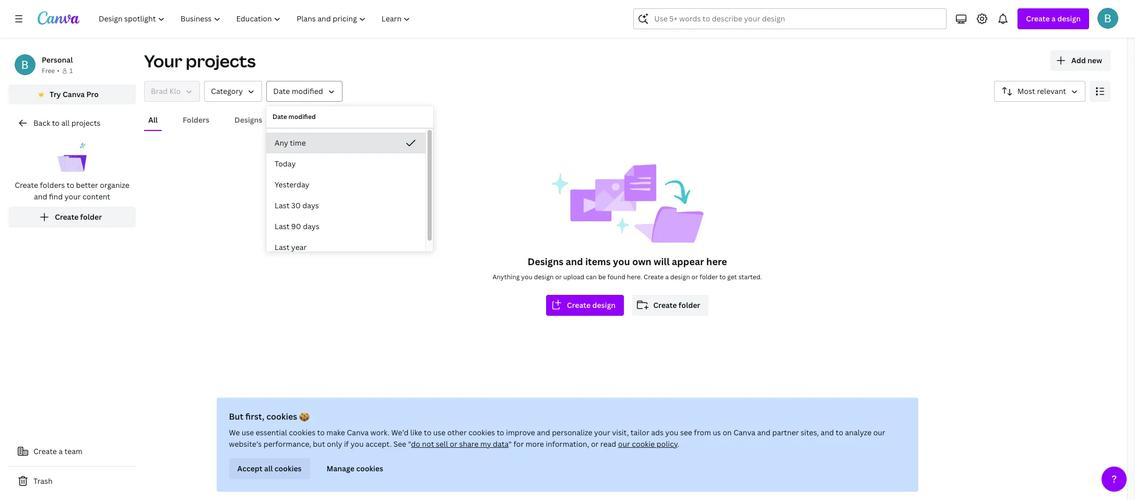Task type: vqa. For each thing, say whether or not it's contained in the screenshot.
Date Modified
yes



Task type: describe. For each thing, give the bounding box(es) containing it.
appear
[[672, 255, 704, 268]]

we use essential cookies to make canva work. we'd like to use other cookies to improve and personalize your visit, tailor ads you see from us on canva and partner sites, and to analyze our website's performance, but only if you accept. see "
[[229, 428, 886, 449]]

free
[[42, 66, 55, 75]]

add
[[1072, 55, 1086, 65]]

try canva pro
[[50, 89, 99, 99]]

last year option
[[266, 237, 426, 258]]

here
[[707, 255, 727, 268]]

create inside 'designs and items you own will appear here anything you design or upload can be found here. create a design or folder to get started.'
[[644, 273, 664, 282]]

last for last 30 days
[[275, 201, 290, 211]]

last for last 90 days
[[275, 221, 290, 231]]

most
[[1018, 86, 1036, 96]]

1 horizontal spatial canva
[[347, 428, 369, 438]]

but
[[313, 439, 325, 449]]

images button
[[283, 110, 317, 130]]

brad klo image
[[1098, 8, 1119, 29]]

own
[[633, 255, 652, 268]]

any time button
[[266, 133, 426, 154]]

Date modified button
[[267, 81, 343, 102]]

designs button
[[230, 110, 267, 130]]

last 30 days
[[275, 201, 319, 211]]

content
[[83, 192, 110, 202]]

you right if
[[351, 439, 364, 449]]

trash link
[[8, 471, 136, 492]]

create a design button
[[1018, 8, 1090, 29]]

1 vertical spatial date
[[273, 112, 287, 121]]

any time option
[[266, 133, 426, 154]]

sell
[[436, 439, 448, 449]]

on
[[723, 428, 732, 438]]

create folder for leftmost create folder button
[[55, 212, 102, 222]]

performance,
[[264, 439, 312, 449]]

.
[[678, 439, 680, 449]]

design left upload at the bottom of page
[[534, 273, 554, 282]]

and left partner
[[758, 428, 771, 438]]

will
[[654, 255, 670, 268]]

Sort by button
[[994, 81, 1086, 102]]

for
[[514, 439, 524, 449]]

try
[[50, 89, 61, 99]]

cookies down 🍪
[[289, 428, 316, 438]]

get
[[728, 273, 737, 282]]

2 horizontal spatial canva
[[734, 428, 756, 438]]

manage cookies
[[327, 464, 384, 474]]

back to all projects
[[33, 118, 100, 128]]

to left analyze
[[836, 428, 844, 438]]

list box containing any time
[[266, 133, 426, 258]]

items
[[585, 255, 611, 268]]

you up "found"
[[613, 255, 630, 268]]

brad klo
[[151, 86, 181, 96]]

all button
[[144, 110, 162, 130]]

yesterday button
[[266, 174, 426, 195]]

found
[[608, 273, 626, 282]]

see
[[681, 428, 693, 438]]

manage
[[327, 464, 355, 474]]

cookies inside accept all cookies button
[[275, 464, 302, 474]]

create folders to better organize and find your content
[[15, 180, 129, 202]]

date inside button
[[273, 86, 290, 96]]

cookies up the my
[[469, 428, 495, 438]]

see
[[394, 439, 407, 449]]

all
[[148, 115, 158, 125]]

folders button
[[179, 110, 214, 130]]

or down appear
[[692, 273, 698, 282]]

top level navigation element
[[92, 8, 420, 29]]

first,
[[246, 411, 265, 423]]

last 90 days
[[275, 221, 320, 231]]

🍪
[[300, 411, 310, 423]]

back
[[33, 118, 50, 128]]

a for design
[[1052, 14, 1056, 24]]

any time
[[275, 138, 306, 148]]

to inside 'designs and items you own will appear here anything you design or upload can be found here. create a design or folder to get started.'
[[720, 273, 726, 282]]

most relevant
[[1018, 86, 1067, 96]]

website's
[[229, 439, 262, 449]]

do not sell or share my data link
[[411, 439, 509, 449]]

0 horizontal spatial create folder button
[[8, 207, 136, 228]]

my
[[481, 439, 492, 449]]

all inside button
[[265, 464, 273, 474]]

days for last 30 days
[[303, 201, 319, 211]]

only
[[327, 439, 343, 449]]

find
[[49, 192, 63, 202]]

create inside button
[[567, 300, 591, 310]]

team
[[65, 447, 82, 457]]

better
[[76, 180, 98, 190]]

ads
[[652, 428, 664, 438]]

1
[[69, 66, 73, 75]]

last year
[[275, 242, 307, 252]]

to up but
[[318, 428, 325, 438]]

images
[[287, 115, 313, 125]]

today
[[275, 159, 296, 169]]

your projects
[[144, 50, 256, 72]]

create a team button
[[8, 441, 136, 462]]

create design
[[567, 300, 616, 310]]

can
[[586, 273, 597, 282]]

0 horizontal spatial projects
[[71, 118, 100, 128]]

data
[[493, 439, 509, 449]]

last 30 days button
[[266, 195, 426, 216]]

analyze
[[846, 428, 872, 438]]

30
[[291, 201, 301, 211]]

make
[[327, 428, 345, 438]]

try canva pro button
[[8, 85, 136, 104]]

modified inside button
[[292, 86, 323, 96]]

to right like
[[424, 428, 432, 438]]

Owner button
[[144, 81, 200, 102]]

do not sell or share my data " for more information, or read our cookie policy .
[[411, 439, 680, 449]]

cookies inside manage cookies 'button'
[[357, 464, 384, 474]]

a for team
[[59, 447, 63, 457]]

our inside we use essential cookies to make canva work. we'd like to use other cookies to improve and personalize your visit, tailor ads you see from us on canva and partner sites, and to analyze our website's performance, but only if you accept. see "
[[874, 428, 886, 438]]

us
[[713, 428, 721, 438]]

cookies up essential
[[267, 411, 298, 423]]

accept
[[238, 464, 263, 474]]

sites,
[[801, 428, 820, 438]]

manage cookies button
[[319, 459, 392, 480]]

0 horizontal spatial all
[[61, 118, 70, 128]]

but
[[229, 411, 244, 423]]

here.
[[627, 273, 642, 282]]

new
[[1088, 55, 1103, 65]]

more
[[526, 439, 544, 449]]

any
[[275, 138, 288, 148]]

category
[[211, 86, 243, 96]]



Task type: locate. For each thing, give the bounding box(es) containing it.
time
[[290, 138, 306, 148]]

modified
[[292, 86, 323, 96], [289, 112, 316, 121]]

folder down appear
[[679, 300, 701, 310]]

create inside 'button'
[[33, 447, 57, 457]]

and up upload at the bottom of page
[[566, 255, 583, 268]]

1 " from the left
[[409, 439, 411, 449]]

design down be
[[593, 300, 616, 310]]

anything
[[493, 273, 520, 282]]

90
[[291, 221, 301, 231]]

upload
[[564, 273, 585, 282]]

design inside dropdown button
[[1058, 14, 1081, 24]]

to up data
[[497, 428, 505, 438]]

do
[[411, 439, 421, 449]]

2 vertical spatial folder
[[679, 300, 701, 310]]

cookies down accept.
[[357, 464, 384, 474]]

last 90 days button
[[266, 216, 426, 237]]

last inside option
[[275, 201, 290, 211]]

1 horizontal spatial create folder
[[654, 300, 701, 310]]

" right see
[[409, 439, 411, 449]]

days for last 90 days
[[303, 221, 320, 231]]

brad
[[151, 86, 168, 96]]

3 last from the top
[[275, 242, 290, 252]]

partner
[[773, 428, 799, 438]]

and left find
[[34, 192, 47, 202]]

or left read
[[592, 439, 599, 449]]

2 last from the top
[[275, 221, 290, 231]]

create inside dropdown button
[[1027, 14, 1050, 24]]

policy
[[657, 439, 678, 449]]

projects up the 'category'
[[186, 50, 256, 72]]

1 vertical spatial a
[[666, 273, 669, 282]]

to right back on the left top of the page
[[52, 118, 60, 128]]

to inside create folders to better organize and find your content
[[67, 180, 74, 190]]

yesterday option
[[266, 174, 426, 195]]

0 horizontal spatial "
[[409, 439, 411, 449]]

personal
[[42, 55, 73, 65]]

your
[[65, 192, 81, 202], [595, 428, 611, 438]]

None search field
[[634, 8, 947, 29]]

1 vertical spatial projects
[[71, 118, 100, 128]]

started.
[[739, 273, 762, 282]]

from
[[695, 428, 712, 438]]

create
[[1027, 14, 1050, 24], [15, 180, 38, 190], [55, 212, 79, 222], [644, 273, 664, 282], [567, 300, 591, 310], [654, 300, 677, 310], [33, 447, 57, 457]]

designs down category button
[[235, 115, 262, 125]]

or left upload at the bottom of page
[[555, 273, 562, 282]]

design left brad klo icon
[[1058, 14, 1081, 24]]

0 vertical spatial designs
[[235, 115, 262, 125]]

but first, cookies 🍪 dialog
[[217, 398, 919, 492]]

create a team
[[33, 447, 82, 457]]

0 vertical spatial our
[[874, 428, 886, 438]]

you
[[613, 255, 630, 268], [521, 273, 533, 282], [666, 428, 679, 438], [351, 439, 364, 449]]

back to all projects link
[[8, 113, 136, 134]]

Search search field
[[655, 9, 926, 29]]

to inside back to all projects link
[[52, 118, 60, 128]]

date modified up images
[[273, 86, 323, 96]]

create inside create folders to better organize and find your content
[[15, 180, 38, 190]]

0 vertical spatial days
[[303, 201, 319, 211]]

date left images
[[273, 112, 287, 121]]

be
[[599, 273, 606, 282]]

a inside dropdown button
[[1052, 14, 1056, 24]]

2 use from the left
[[434, 428, 446, 438]]

0 horizontal spatial designs
[[235, 115, 262, 125]]

last left 30
[[275, 201, 290, 211]]

your inside we use essential cookies to make canva work. we'd like to use other cookies to improve and personalize your visit, tailor ads you see from us on canva and partner sites, and to analyze our website's performance, but only if you accept. see "
[[595, 428, 611, 438]]

1 vertical spatial date modified
[[273, 112, 316, 121]]

canva up if
[[347, 428, 369, 438]]

" inside we use essential cookies to make canva work. we'd like to use other cookies to improve and personalize your visit, tailor ads you see from us on canva and partner sites, and to analyze our website's performance, but only if you accept. see "
[[409, 439, 411, 449]]

days inside option
[[303, 201, 319, 211]]

canva right the try
[[63, 89, 85, 99]]

days
[[303, 201, 319, 211], [303, 221, 320, 231]]

date modified up "time"
[[273, 112, 316, 121]]

work.
[[371, 428, 390, 438]]

modified up images
[[292, 86, 323, 96]]

use up sell
[[434, 428, 446, 438]]

1 vertical spatial last
[[275, 221, 290, 231]]

other
[[448, 428, 467, 438]]

all
[[61, 118, 70, 128], [265, 464, 273, 474]]

to left get
[[720, 273, 726, 282]]

1 horizontal spatial all
[[265, 464, 273, 474]]

our down visit,
[[619, 439, 631, 449]]

1 use from the left
[[242, 428, 254, 438]]

last for last year
[[275, 242, 290, 252]]

a left team
[[59, 447, 63, 457]]

folders
[[40, 180, 65, 190]]

all right accept
[[265, 464, 273, 474]]

0 vertical spatial create folder button
[[8, 207, 136, 228]]

create folder button down "will"
[[633, 295, 709, 316]]

0 horizontal spatial canva
[[63, 89, 85, 99]]

a down "will"
[[666, 273, 669, 282]]

add new button
[[1051, 50, 1111, 71]]

list box
[[266, 133, 426, 258]]

0 vertical spatial your
[[65, 192, 81, 202]]

improve
[[506, 428, 536, 438]]

canva
[[63, 89, 85, 99], [347, 428, 369, 438], [734, 428, 756, 438]]

personalize
[[552, 428, 593, 438]]

2 vertical spatial last
[[275, 242, 290, 252]]

a
[[1052, 14, 1056, 24], [666, 273, 669, 282], [59, 447, 63, 457]]

2 horizontal spatial a
[[1052, 14, 1056, 24]]

create a design
[[1027, 14, 1081, 24]]

a inside 'button'
[[59, 447, 63, 457]]

days right 90
[[303, 221, 320, 231]]

0 horizontal spatial our
[[619, 439, 631, 449]]

0 vertical spatial modified
[[292, 86, 323, 96]]

and up the do not sell or share my data " for more information, or read our cookie policy .
[[537, 428, 551, 438]]

trash
[[33, 476, 53, 486]]

1 vertical spatial all
[[265, 464, 273, 474]]

0 horizontal spatial use
[[242, 428, 254, 438]]

1 vertical spatial create folder button
[[633, 295, 709, 316]]

projects down pro on the left of the page
[[71, 118, 100, 128]]

your inside create folders to better organize and find your content
[[65, 192, 81, 202]]

days right 30
[[303, 201, 319, 211]]

last left "year"
[[275, 242, 290, 252]]

1 vertical spatial create folder
[[654, 300, 701, 310]]

1 horizontal spatial our
[[874, 428, 886, 438]]

last year button
[[266, 237, 426, 258]]

we'd
[[392, 428, 409, 438]]

1 vertical spatial modified
[[289, 112, 316, 121]]

folder down content
[[80, 212, 102, 222]]

all right back on the left top of the page
[[61, 118, 70, 128]]

share
[[460, 439, 479, 449]]

to
[[52, 118, 60, 128], [67, 180, 74, 190], [720, 273, 726, 282], [318, 428, 325, 438], [424, 428, 432, 438], [497, 428, 505, 438], [836, 428, 844, 438]]

visit,
[[613, 428, 629, 438]]

designs inside button
[[235, 115, 262, 125]]

0 horizontal spatial create folder
[[55, 212, 102, 222]]

folder inside 'designs and items you own will appear here anything you design or upload can be found here. create a design or folder to get started.'
[[700, 273, 718, 282]]

design inside button
[[593, 300, 616, 310]]

like
[[411, 428, 423, 438]]

2 vertical spatial a
[[59, 447, 63, 457]]

and inside 'designs and items you own will appear here anything you design or upload can be found here. create a design or folder to get started.'
[[566, 255, 583, 268]]

you right anything
[[521, 273, 533, 282]]

our right analyze
[[874, 428, 886, 438]]

year
[[291, 242, 307, 252]]

days inside option
[[303, 221, 320, 231]]

read
[[601, 439, 617, 449]]

a inside 'designs and items you own will appear here anything you design or upload can be found here. create a design or folder to get started.'
[[666, 273, 669, 282]]

designs for designs
[[235, 115, 262, 125]]

0 vertical spatial create folder
[[55, 212, 102, 222]]

today option
[[266, 154, 426, 174]]

•
[[57, 66, 60, 75]]

0 vertical spatial a
[[1052, 14, 1056, 24]]

today button
[[266, 154, 426, 174]]

1 horizontal spatial projects
[[186, 50, 256, 72]]

your up read
[[595, 428, 611, 438]]

1 horizontal spatial a
[[666, 273, 669, 282]]

last 90 days option
[[266, 216, 426, 237]]

klo
[[170, 86, 181, 96]]

folders
[[183, 115, 209, 125]]

1 horizontal spatial use
[[434, 428, 446, 438]]

date modified inside button
[[273, 86, 323, 96]]

0 horizontal spatial your
[[65, 192, 81, 202]]

or right sell
[[450, 439, 458, 449]]

1 last from the top
[[275, 201, 290, 211]]

add new
[[1072, 55, 1103, 65]]

accept all cookies
[[238, 464, 302, 474]]

create folder button
[[8, 207, 136, 228], [633, 295, 709, 316]]

canva inside button
[[63, 89, 85, 99]]

Category button
[[204, 81, 262, 102]]

but first, cookies 🍪
[[229, 411, 310, 423]]

1 vertical spatial designs
[[528, 255, 564, 268]]

1 horizontal spatial designs
[[528, 255, 564, 268]]

cookies down performance,
[[275, 464, 302, 474]]

tailor
[[631, 428, 650, 438]]

we
[[229, 428, 240, 438]]

last 30 days option
[[266, 195, 426, 216]]

0 vertical spatial projects
[[186, 50, 256, 72]]

1 horizontal spatial "
[[509, 439, 512, 449]]

last left 90
[[275, 221, 290, 231]]

date up images
[[273, 86, 290, 96]]

1 vertical spatial folder
[[700, 273, 718, 282]]

designs
[[235, 115, 262, 125], [528, 255, 564, 268]]

accept all cookies button
[[229, 459, 310, 480]]

1 horizontal spatial create folder button
[[633, 295, 709, 316]]

to left better
[[67, 180, 74, 190]]

essential
[[256, 428, 287, 438]]

use up 'website's'
[[242, 428, 254, 438]]

accept.
[[366, 439, 392, 449]]

you up policy
[[666, 428, 679, 438]]

1 vertical spatial your
[[595, 428, 611, 438]]

" left for
[[509, 439, 512, 449]]

0 horizontal spatial a
[[59, 447, 63, 457]]

2 " from the left
[[509, 439, 512, 449]]

create folder for the bottommost create folder button
[[654, 300, 701, 310]]

0 vertical spatial all
[[61, 118, 70, 128]]

your
[[144, 50, 182, 72]]

1 vertical spatial our
[[619, 439, 631, 449]]

folder down "here"
[[700, 273, 718, 282]]

canva right on
[[734, 428, 756, 438]]

pro
[[86, 89, 99, 99]]

designs inside 'designs and items you own will appear here anything you design or upload can be found here. create a design or folder to get started.'
[[528, 255, 564, 268]]

create folder down create folders to better organize and find your content
[[55, 212, 102, 222]]

0 vertical spatial last
[[275, 201, 290, 211]]

and inside create folders to better organize and find your content
[[34, 192, 47, 202]]

modified down date modified button
[[289, 112, 316, 121]]

information,
[[546, 439, 590, 449]]

folder
[[80, 212, 102, 222], [700, 273, 718, 282], [679, 300, 701, 310]]

a up add new dropdown button
[[1052, 14, 1056, 24]]

create folder button down find
[[8, 207, 136, 228]]

designs for designs and items you own will appear here anything you design or upload can be found here. create a design or folder to get started.
[[528, 255, 564, 268]]

design
[[1058, 14, 1081, 24], [534, 273, 554, 282], [671, 273, 690, 282], [593, 300, 616, 310]]

your right find
[[65, 192, 81, 202]]

organize
[[100, 180, 129, 190]]

designs up upload at the bottom of page
[[528, 255, 564, 268]]

0 vertical spatial folder
[[80, 212, 102, 222]]

1 vertical spatial days
[[303, 221, 320, 231]]

and right sites,
[[821, 428, 835, 438]]

0 vertical spatial date
[[273, 86, 290, 96]]

create folder down appear
[[654, 300, 701, 310]]

free •
[[42, 66, 60, 75]]

1 horizontal spatial your
[[595, 428, 611, 438]]

0 vertical spatial date modified
[[273, 86, 323, 96]]

design down appear
[[671, 273, 690, 282]]

designs and items you own will appear here anything you design or upload can be found here. create a design or folder to get started.
[[493, 255, 762, 282]]



